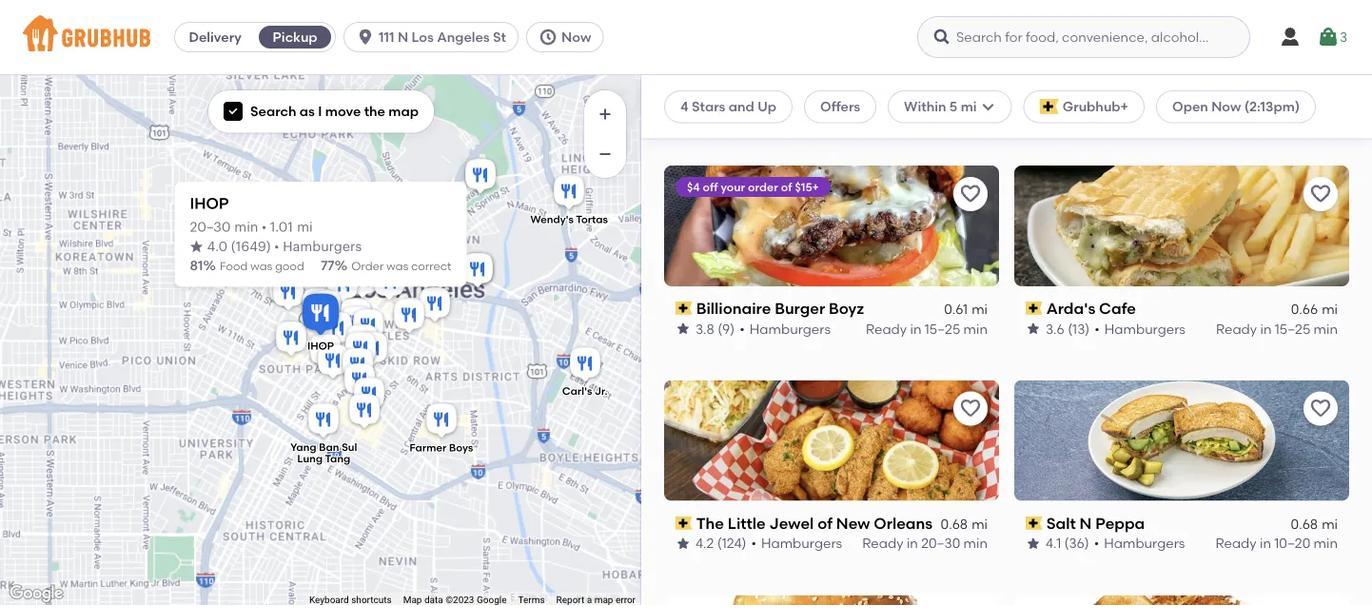 Task type: vqa. For each thing, say whether or not it's contained in the screenshot.
0.68 mi corresponding to Salt N Peppa
yes



Task type: locate. For each thing, give the bounding box(es) containing it.
0.68 mi for salt n peppa
[[1291, 516, 1338, 533]]

0 horizontal spatial 15–25
[[925, 321, 961, 337]]

your
[[721, 180, 746, 193]]

• hamburgers for boyz
[[740, 321, 831, 337]]

1 horizontal spatial of
[[818, 514, 833, 533]]

star icon image for arda's cafe
[[1026, 321, 1041, 337]]

cafe
[[1100, 299, 1136, 318]]

2 0.68 from the left
[[1291, 516, 1319, 533]]

of left '$15+'
[[781, 180, 792, 193]]

4.1 down salt
[[1046, 536, 1062, 552]]

was right 'order'
[[387, 260, 409, 273]]

• for the
[[751, 536, 757, 552]]

1 save this restaurant image from the top
[[960, 183, 982, 205]]

open
[[1173, 99, 1209, 115]]

1 horizontal spatial ready in 15–25 min
[[1217, 321, 1338, 337]]

1 was from the left
[[251, 260, 272, 273]]

4.1 for salt n peppa
[[1046, 536, 1062, 552]]

tortas
[[576, 213, 608, 226]]

bar
[[810, 84, 836, 103]]

1 vertical spatial subscription pass image
[[1026, 517, 1043, 530]]

order
[[748, 180, 779, 193]]

hamburgers down cafe
[[1105, 321, 1186, 337]]

ready in 10–20 min for the kroft
[[1216, 106, 1338, 122]]

min down the 0.61 mi
[[964, 321, 988, 337]]

subscription pass image left little
[[676, 517, 693, 530]]

• hamburgers
[[749, 106, 840, 122], [275, 240, 362, 254], [740, 321, 831, 337], [1095, 321, 1186, 337], [751, 536, 843, 552], [1094, 536, 1186, 552]]

search as i move the map
[[250, 103, 419, 119]]

hamburgers down peppa
[[1104, 536, 1186, 552]]

0 horizontal spatial now
[[562, 29, 591, 45]]

0.61
[[945, 301, 968, 318]]

jr.
[[595, 385, 608, 398]]

subscription pass image
[[1026, 87, 1043, 100], [1026, 517, 1043, 530]]

1 subscription pass image from the top
[[1026, 87, 1043, 100]]

• hamburgers for peppa
[[1094, 536, 1186, 552]]

delivery button
[[175, 22, 255, 52]]

20–30 up 4.0 at the top of page
[[190, 221, 231, 234]]

ready for salt n peppa
[[1216, 536, 1257, 552]]

3 button
[[1317, 20, 1348, 54]]

star icon image
[[676, 106, 691, 121], [676, 321, 691, 337], [1026, 321, 1041, 337], [676, 536, 691, 552], [1026, 536, 1041, 552]]

star icon image left 3.6
[[1026, 321, 1041, 337]]

subscription pass image left the kroft in the top right of the page
[[1026, 87, 1043, 100]]

0 horizontal spatial %
[[203, 258, 216, 274]]

master burger image
[[314, 342, 352, 384]]

the
[[1047, 84, 1075, 103], [697, 514, 724, 533]]

save this restaurant image inside "button"
[[960, 398, 982, 420]]

yang ban sul lung tang image
[[305, 401, 343, 443]]

subscription pass image for the little jewel of new orleans
[[676, 517, 693, 530]]

save this restaurant button
[[954, 177, 988, 211], [1304, 177, 1338, 211], [954, 392, 988, 426], [1304, 392, 1338, 426]]

n inside 111 n los angeles st button
[[398, 29, 408, 45]]

farmer boys image
[[423, 401, 461, 443]]

% down 4.0 at the top of page
[[203, 258, 216, 274]]

in for the little jewel of new orleans
[[907, 536, 918, 552]]

correct
[[411, 260, 452, 273]]

burger right 'and'
[[756, 84, 806, 103]]

now inside button
[[562, 29, 591, 45]]

now right the open
[[1212, 99, 1242, 115]]

0 horizontal spatial 0.60
[[941, 86, 968, 102]]

min
[[964, 106, 988, 122], [1314, 106, 1338, 122], [234, 221, 258, 234], [964, 321, 988, 337], [1314, 321, 1338, 337], [964, 536, 988, 552], [1314, 536, 1338, 552]]

min right checkout
[[1314, 536, 1338, 552]]

1 vertical spatial 4.1
[[1046, 536, 1062, 552]]

1 0.68 mi from the left
[[941, 516, 988, 533]]

ready in 10–20 min
[[866, 106, 988, 122], [1216, 106, 1338, 122], [1216, 536, 1338, 552]]

1 horizontal spatial 0.60
[[1291, 86, 1319, 102]]

0.60 for 0.60
[[1291, 86, 1319, 102]]

save this restaurant image
[[1310, 183, 1333, 205], [1310, 398, 1333, 420]]

mi for d-town burger bar
[[972, 86, 988, 102]]

now
[[562, 29, 591, 45], [1212, 99, 1242, 115]]

the little jewel of new orleans
[[697, 514, 933, 533]]

mi
[[972, 86, 988, 102], [961, 99, 977, 115], [297, 221, 313, 234], [972, 301, 988, 318], [1322, 301, 1338, 318], [972, 516, 988, 533], [1322, 516, 1338, 533]]

1 % from the left
[[203, 258, 216, 274]]

• hamburgers for jewel
[[751, 536, 843, 552]]

1 horizontal spatial 4.1
[[1046, 536, 1062, 552]]

0 vertical spatial now
[[562, 29, 591, 45]]

10–20 for the kroft
[[1275, 106, 1311, 122]]

burger left boyz
[[775, 299, 825, 318]]

0.68 mi for the little jewel of new orleans
[[941, 516, 988, 533]]

good
[[275, 260, 304, 273]]

subscription pass image
[[676, 87, 693, 100], [676, 302, 693, 315], [1026, 302, 1043, 315], [676, 517, 693, 530]]

• hamburgers down cafe
[[1095, 321, 1186, 337]]

carl's jr. image
[[566, 345, 604, 386]]

sushi gala image
[[416, 285, 454, 327]]

star icon image for billionaire burger boyz
[[676, 321, 691, 337]]

save this restaurant button for salt n peppa
[[1304, 392, 1338, 426]]

was inside 81 % food was good
[[251, 260, 272, 273]]

2 % from the left
[[335, 258, 348, 274]]

4.1 for d-town burger bar
[[696, 106, 711, 122]]

wendy's
[[531, 213, 574, 226]]

was inside 77 % order was correct
[[387, 260, 409, 273]]

mi for billionaire burger boyz
[[972, 301, 988, 318]]

jewel
[[770, 514, 814, 533]]

ready for the little jewel of new orleans
[[863, 536, 904, 552]]

(
[[231, 240, 236, 254]]

in
[[910, 106, 921, 122], [1260, 106, 1272, 122], [911, 321, 922, 337], [1261, 321, 1272, 337], [907, 536, 918, 552], [1260, 536, 1272, 552]]

1 0.60 from the left
[[941, 86, 968, 102]]

subscription pass image left arda's
[[1026, 302, 1043, 315]]

burger den image
[[459, 250, 497, 292]]

0.68 mi
[[941, 516, 988, 533], [1291, 516, 1338, 533]]

in for salt n peppa
[[1260, 536, 1272, 552]]

% left 'order'
[[335, 258, 348, 274]]

0 horizontal spatial ready in 15–25 min
[[866, 321, 988, 337]]

ban
[[319, 441, 339, 454]]

1 save this restaurant image from the top
[[1310, 183, 1333, 205]]

denny's logo image
[[1015, 595, 1350, 605]]

4.1 right 4 at top
[[696, 106, 711, 122]]

hamburgers inside map region
[[283, 240, 362, 254]]

kroft
[[1078, 84, 1116, 103]]

0 horizontal spatial was
[[251, 260, 272, 273]]

star icon image for the little jewel of new orleans
[[676, 536, 691, 552]]

burger
[[756, 84, 806, 103], [775, 299, 825, 318]]

1 ready in 15–25 min from the left
[[866, 321, 988, 337]]

2 ready in 15–25 min from the left
[[1217, 321, 1338, 337]]

1 horizontal spatial n
[[1080, 514, 1092, 533]]

Search for food, convenience, alcohol... search field
[[918, 16, 1251, 58]]

• hamburgers down 'd-town burger bar'
[[749, 106, 840, 122]]

0 vertical spatial the
[[1047, 84, 1075, 103]]

(2:13pm)
[[1245, 99, 1300, 115]]

hamburgers down bar
[[759, 106, 840, 122]]

star icon image left stars
[[676, 106, 691, 121]]

hill street bar & restaurant image
[[370, 263, 408, 305]]

min right (2:13pm) on the top of page
[[1314, 106, 1338, 122]]

the left kroft
[[1047, 84, 1075, 103]]

0 vertical spatial 20–30
[[190, 221, 231, 234]]

ready in 15–25 min
[[866, 321, 988, 337], [1217, 321, 1338, 337]]

of
[[781, 180, 792, 193], [818, 514, 833, 533]]

•
[[749, 106, 754, 122], [262, 221, 267, 234], [275, 240, 279, 254], [740, 321, 745, 337], [1095, 321, 1100, 337], [751, 536, 757, 552], [1094, 536, 1100, 552]]

star icon image for salt n peppa
[[1026, 536, 1041, 552]]

shake shack image
[[344, 261, 382, 303]]

subscription pass image left salt
[[1026, 517, 1043, 530]]

10–20 for d-town burger bar
[[925, 106, 961, 122]]

1 vertical spatial 20–30
[[922, 536, 961, 552]]

min up '1649'
[[234, 221, 258, 234]]

0 horizontal spatial 0.68
[[941, 516, 968, 533]]

0 vertical spatial n
[[398, 29, 408, 45]]

ready in 15–25 min down 0.66
[[1217, 321, 1338, 337]]

in for d-town burger bar
[[910, 106, 921, 122]]

the kroft image
[[413, 218, 451, 260]]

• left up
[[749, 106, 754, 122]]

ihop image
[[298, 290, 344, 341]]

• for billionaire
[[740, 321, 745, 337]]

hamburgers down billionaire burger boyz
[[750, 321, 831, 337]]

2 save this restaurant image from the top
[[960, 398, 982, 420]]

0.68
[[941, 516, 968, 533], [1291, 516, 1319, 533]]

77 % order was correct
[[321, 258, 452, 274]]

the little jewel of new orleans logo image
[[664, 380, 1000, 501]]

n up (36)
[[1080, 514, 1092, 533]]

ready for the kroft
[[1216, 106, 1257, 122]]

• hamburgers down peppa
[[1094, 536, 1186, 552]]

tang
[[325, 453, 351, 466]]

1 horizontal spatial the
[[1047, 84, 1075, 103]]

star icon image left 4.1 (36)
[[1026, 536, 1041, 552]]

15–25 down 0.66
[[1275, 321, 1311, 337]]

now right 'st'
[[562, 29, 591, 45]]

1 vertical spatial now
[[1212, 99, 1242, 115]]

2 0.68 mi from the left
[[1291, 516, 1338, 533]]

subscription pass image left d-
[[676, 87, 693, 100]]

of left new
[[818, 514, 833, 533]]

lung
[[297, 453, 323, 466]]

ihop
[[190, 194, 229, 213]]

1 vertical spatial of
[[818, 514, 833, 533]]

was for 77
[[387, 260, 409, 273]]

now button
[[526, 22, 611, 52]]

1 horizontal spatial %
[[335, 258, 348, 274]]

in for the kroft
[[1260, 106, 1272, 122]]

1 15–25 from the left
[[925, 321, 961, 337]]

0 vertical spatial subscription pass image
[[1026, 87, 1043, 100]]

wild living foods image
[[342, 329, 380, 371]]

2 save this restaurant image from the top
[[1310, 398, 1333, 420]]

• left 1.01
[[262, 221, 267, 234]]

bossa nova image
[[307, 331, 345, 373]]

hamburgers down jewel at the bottom right of the page
[[761, 536, 843, 552]]

ready
[[866, 106, 907, 122], [1216, 106, 1257, 122], [866, 321, 907, 337], [1217, 321, 1258, 337], [863, 536, 904, 552], [1216, 536, 1257, 552]]

0 vertical spatial of
[[781, 180, 792, 193]]

0 horizontal spatial 0.68 mi
[[941, 516, 988, 533]]

svg image inside now button
[[539, 28, 558, 47]]

20–30 down orleans
[[922, 536, 961, 552]]

3.8 (9)
[[696, 321, 735, 337]]

pickup button
[[255, 22, 335, 52]]

• hamburgers up 77
[[275, 240, 362, 254]]

• hamburgers down billionaire burger boyz
[[740, 321, 831, 337]]

0 horizontal spatial 20–30
[[190, 221, 231, 234]]

search
[[250, 103, 296, 119]]

carl's
[[562, 385, 592, 398]]

min for arda's cafe
[[1314, 321, 1338, 337]]

new
[[837, 514, 871, 533]]

• right (9)
[[740, 321, 745, 337]]

• right (36)
[[1094, 536, 1100, 552]]

hamburgers up 77
[[283, 240, 362, 254]]

1 horizontal spatial 0.68
[[1291, 516, 1319, 533]]

min left 4.1 (36)
[[964, 536, 988, 552]]

was down )
[[251, 260, 272, 273]]

billionaire
[[697, 299, 771, 318]]

• hamburgers down jewel at the bottom right of the page
[[751, 536, 843, 552]]

• for d-
[[749, 106, 754, 122]]

• right )
[[275, 240, 279, 254]]

was for 81
[[251, 260, 272, 273]]

the kroft
[[1047, 84, 1116, 103]]

min down 0.66 mi
[[1314, 321, 1338, 337]]

15–25
[[925, 321, 961, 337], [1275, 321, 1311, 337]]

10–20 for salt n peppa
[[1275, 536, 1311, 552]]

4.1 (36)
[[1046, 536, 1090, 552]]

0.68 for the little jewel of new orleans
[[941, 516, 968, 533]]

n
[[398, 29, 408, 45], [1080, 514, 1092, 533]]

the
[[364, 103, 386, 119]]

4.1 (154)
[[696, 106, 744, 122]]

1 0.68 from the left
[[941, 516, 968, 533]]

mi for salt n peppa
[[1322, 516, 1338, 533]]

2 was from the left
[[387, 260, 409, 273]]

1 vertical spatial the
[[697, 514, 724, 533]]

0 horizontal spatial 4.1
[[696, 106, 711, 122]]

1 horizontal spatial 0.68 mi
[[1291, 516, 1338, 533]]

81 % food was good
[[190, 258, 304, 274]]

checkout
[[1224, 536, 1288, 552]]

subscription pass image left billionaire
[[676, 302, 693, 315]]

0.68 for salt n peppa
[[1291, 516, 1319, 533]]

0 vertical spatial 4.1
[[696, 106, 711, 122]]

was
[[251, 260, 272, 273], [387, 260, 409, 273]]

svg image inside 3 button
[[1317, 26, 1340, 49]]

0 horizontal spatial the
[[697, 514, 724, 533]]

habibi bites image
[[266, 269, 304, 311]]

d-town burger bar
[[697, 84, 836, 103]]

star icon image left 4.2
[[676, 536, 691, 552]]

15–25 down the "0.61"
[[925, 321, 961, 337]]

arda's cafe logo image
[[1015, 165, 1350, 286]]

20–30
[[190, 221, 231, 234], [922, 536, 961, 552]]

farmer boys
[[410, 442, 473, 454]]

1 horizontal spatial 20–30
[[922, 536, 961, 552]]

2 0.60 from the left
[[1291, 86, 1319, 102]]

main navigation navigation
[[0, 0, 1373, 75]]

svg image
[[1279, 26, 1302, 49], [1317, 26, 1340, 49], [539, 28, 558, 47], [933, 28, 952, 47], [981, 99, 996, 114], [228, 106, 239, 117]]

ready in 15–25 min down the "0.61"
[[866, 321, 988, 337]]

subscription pass image for salt
[[1026, 517, 1043, 530]]

up
[[758, 99, 777, 115]]

billionaire burger boyz image
[[413, 216, 451, 258]]

save this restaurant image
[[960, 183, 982, 205], [960, 398, 982, 420]]

min for d-town burger bar
[[964, 106, 988, 122]]

1 vertical spatial save this restaurant image
[[960, 398, 982, 420]]

• for arda's
[[1095, 321, 1100, 337]]

1 horizontal spatial now
[[1212, 99, 1242, 115]]

ready for billionaire burger boyz
[[866, 321, 907, 337]]

salt n peppa
[[1047, 514, 1145, 533]]

bonaventure brewing co. image
[[324, 266, 362, 307]]

the melt - 7th & figueroa, la image
[[299, 286, 337, 327]]

the for the little jewel of new orleans
[[697, 514, 724, 533]]

4
[[681, 99, 689, 115]]

open now (2:13pm)
[[1173, 99, 1300, 115]]

mi inside "ihop 20–30 min • 1.01 mi"
[[297, 221, 313, 234]]

(9)
[[718, 321, 735, 337]]

0 vertical spatial save this restaurant image
[[1310, 183, 1333, 205]]

• right "(13)"
[[1095, 321, 1100, 337]]

2 15–25 from the left
[[1275, 321, 1311, 337]]

2 subscription pass image from the top
[[1026, 517, 1043, 530]]

boyz
[[829, 299, 864, 318]]

1 horizontal spatial 15–25
[[1275, 321, 1311, 337]]

20–30 inside "ihop 20–30 min • 1.01 mi"
[[190, 221, 231, 234]]

0 vertical spatial save this restaurant image
[[960, 183, 982, 205]]

save this restaurant button for the little jewel of new orleans
[[954, 392, 988, 426]]

star icon image left "3.8"
[[676, 321, 691, 337]]

%
[[203, 258, 216, 274], [335, 258, 348, 274]]

• down little
[[751, 536, 757, 552]]

)
[[266, 240, 271, 254]]

the up 4.2
[[697, 514, 724, 533]]

peppa
[[1096, 514, 1145, 533]]

1 vertical spatial save this restaurant image
[[1310, 398, 1333, 420]]

n right 111
[[398, 29, 408, 45]]

1 horizontal spatial was
[[387, 260, 409, 273]]

1 vertical spatial n
[[1080, 514, 1092, 533]]

(124)
[[718, 536, 747, 552]]

0 horizontal spatial n
[[398, 29, 408, 45]]

min down 0.60 mi
[[964, 106, 988, 122]]



Task type: describe. For each thing, give the bounding box(es) containing it.
yang ban sul lung tang
[[291, 441, 357, 466]]

subscription pass image for billionaire burger boyz
[[676, 302, 693, 315]]

4.2
[[696, 536, 714, 552]]

(36)
[[1065, 536, 1090, 552]]

rating image
[[190, 240, 203, 253]]

burgershop image
[[344, 322, 382, 364]]

salt n peppa image
[[338, 304, 376, 346]]

proceed
[[1149, 536, 1204, 552]]

vegan hooligans image
[[353, 329, 391, 371]]

i
[[318, 103, 322, 119]]

77
[[321, 258, 335, 274]]

hamburgers for d-town burger bar
[[759, 106, 840, 122]]

plus icon image
[[596, 105, 615, 124]]

google image
[[5, 582, 68, 605]]

save this restaurant image for arda's cafe
[[1310, 183, 1333, 205]]

$15+
[[795, 180, 819, 193]]

wendy's tortas
[[531, 213, 608, 226]]

hamburgers for salt n peppa
[[1104, 536, 1186, 552]]

orleans
[[874, 514, 933, 533]]

map
[[389, 103, 419, 119]]

15–25 for billionaire burger boyz
[[925, 321, 961, 337]]

1649
[[236, 240, 266, 254]]

within 5 mi
[[904, 99, 977, 115]]

offers
[[821, 99, 861, 115]]

81
[[190, 258, 203, 274]]

save this restaurant image for salt n peppa
[[1310, 398, 1333, 420]]

carl's jr.
[[562, 385, 608, 398]]

subscription pass image for d-town burger bar
[[676, 87, 693, 100]]

n for salt
[[1080, 514, 1092, 533]]

star icon image for d-town burger bar
[[676, 106, 691, 121]]

arda's cafe image
[[337, 296, 375, 338]]

hamburgers down the kroft in the top right of the page
[[1026, 106, 1107, 122]]

ready for d-town burger bar
[[866, 106, 907, 122]]

vurger guyz image
[[318, 309, 356, 351]]

ale's restaurant image
[[346, 391, 384, 433]]

arda's
[[1047, 299, 1096, 318]]

salt
[[1047, 514, 1076, 533]]

hamburgers for the little jewel of new orleans
[[761, 536, 843, 552]]

billionaire burger boyz logo image
[[664, 165, 1000, 286]]

min for the kroft
[[1314, 106, 1338, 122]]

mi for arda's cafe
[[1322, 301, 1338, 318]]

wendy's tortas image
[[550, 172, 588, 214]]

0 vertical spatial burger
[[756, 84, 806, 103]]

subscription pass image for the
[[1026, 87, 1043, 100]]

arda's cafe
[[1047, 299, 1136, 318]]

the for the kroft
[[1047, 84, 1075, 103]]

% for 77
[[335, 258, 348, 274]]

as
[[300, 103, 315, 119]]

pickup
[[273, 29, 318, 45]]

minus icon image
[[596, 145, 615, 164]]

to
[[1207, 536, 1221, 552]]

3.8
[[696, 321, 715, 337]]

ready in 20–30 min
[[863, 536, 988, 552]]

angeles
[[437, 29, 490, 45]]

farmer
[[410, 442, 447, 454]]

shayan express image
[[341, 361, 379, 403]]

save this restaurant button for arda's cafe
[[1304, 177, 1338, 211]]

• for salt
[[1094, 536, 1100, 552]]

proceed to checkout
[[1149, 536, 1288, 552]]

1 vertical spatial burger
[[775, 299, 825, 318]]

in for arda's cafe
[[1261, 321, 1272, 337]]

anna's fish market dtla image
[[307, 287, 345, 329]]

$4
[[687, 180, 700, 193]]

sul
[[342, 441, 357, 454]]

% for 81
[[203, 258, 216, 274]]

4.0 ( 1649 )
[[207, 240, 271, 254]]

3.6
[[1046, 321, 1065, 337]]

svg image
[[356, 28, 375, 47]]

tropical deli food truck image
[[390, 296, 428, 338]]

billionaire burger boyz
[[697, 299, 864, 318]]

move
[[325, 103, 361, 119]]

ready in 15–25 min for arda's cafe
[[1217, 321, 1338, 337]]

ihop 20–30 min • 1.01 mi
[[190, 194, 313, 234]]

min for salt n peppa
[[1314, 536, 1338, 552]]

delivery
[[189, 29, 242, 45]]

food
[[220, 260, 248, 273]]

ready in 10–20 min for d-town burger bar
[[866, 106, 988, 122]]

subscription pass image for arda's cafe
[[1026, 302, 1043, 315]]

smashburger image
[[272, 319, 310, 361]]

0.60 for 0.60 mi
[[941, 86, 968, 102]]

salt n peppa logo image
[[1015, 380, 1350, 501]]

order
[[352, 260, 384, 273]]

proceed to checkout button
[[1091, 527, 1346, 562]]

n for 111
[[398, 29, 408, 45]]

st
[[493, 29, 506, 45]]

5
[[950, 99, 958, 115]]

grubhub plus flag logo image
[[1040, 99, 1059, 114]]

0 horizontal spatial of
[[781, 180, 792, 193]]

within
[[904, 99, 947, 115]]

boys
[[449, 442, 473, 454]]

d-
[[697, 84, 713, 103]]

$4 off your order of $15+
[[687, 180, 819, 193]]

15–25 for arda's cafe
[[1275, 321, 1311, 337]]

town
[[713, 84, 752, 103]]

el charro restaurant image
[[250, 232, 288, 274]]

• hamburgers inside map region
[[275, 240, 362, 254]]

3
[[1340, 29, 1348, 45]]

0.66
[[1291, 301, 1319, 318]]

hamburgers for billionaire burger boyz
[[750, 321, 831, 337]]

ready in 15–25 min for billionaire burger boyz
[[866, 321, 988, 337]]

hamburgers for arda's cafe
[[1105, 321, 1186, 337]]

(154)
[[714, 106, 744, 122]]

mi for the little jewel of new orleans
[[972, 516, 988, 533]]

burger district image
[[339, 346, 377, 387]]

min for billionaire burger boyz
[[964, 321, 988, 337]]

• inside "ihop 20–30 min • 1.01 mi"
[[262, 221, 267, 234]]

111 n los angeles st
[[379, 29, 506, 45]]

0.61 mi
[[945, 301, 988, 318]]

3.6 (13)
[[1046, 321, 1090, 337]]

map region
[[0, 61, 826, 605]]

gus's drive-in image
[[262, 208, 300, 250]]

111
[[379, 29, 395, 45]]

• hamburgers for burger
[[749, 106, 840, 122]]

the vegan joint image
[[350, 375, 388, 417]]

min inside "ihop 20–30 min • 1.01 mi"
[[234, 221, 258, 234]]

111 n los angeles st button
[[344, 22, 526, 52]]

ready for arda's cafe
[[1217, 321, 1258, 337]]

off
[[703, 180, 718, 193]]

grubhub+
[[1063, 99, 1129, 115]]

dollis - breakfast restaurant image
[[269, 273, 307, 315]]

burger den logo image
[[664, 595, 1000, 605]]

cargo snack shack image
[[462, 156, 500, 198]]

ready in 10–20 min for salt n peppa
[[1216, 536, 1338, 552]]

d-town burger bar image
[[349, 307, 387, 348]]

min for the little jewel of new orleans
[[964, 536, 988, 552]]

denny's image
[[459, 250, 497, 292]]

los
[[412, 29, 434, 45]]

stars
[[692, 99, 726, 115]]

1.01
[[270, 221, 293, 234]]

in for billionaire burger boyz
[[911, 321, 922, 337]]

4 stars and up
[[681, 99, 777, 115]]

0.60 mi
[[941, 86, 988, 102]]

4.0
[[207, 240, 228, 254]]

and
[[729, 99, 755, 115]]

0.66 mi
[[1291, 301, 1338, 318]]



